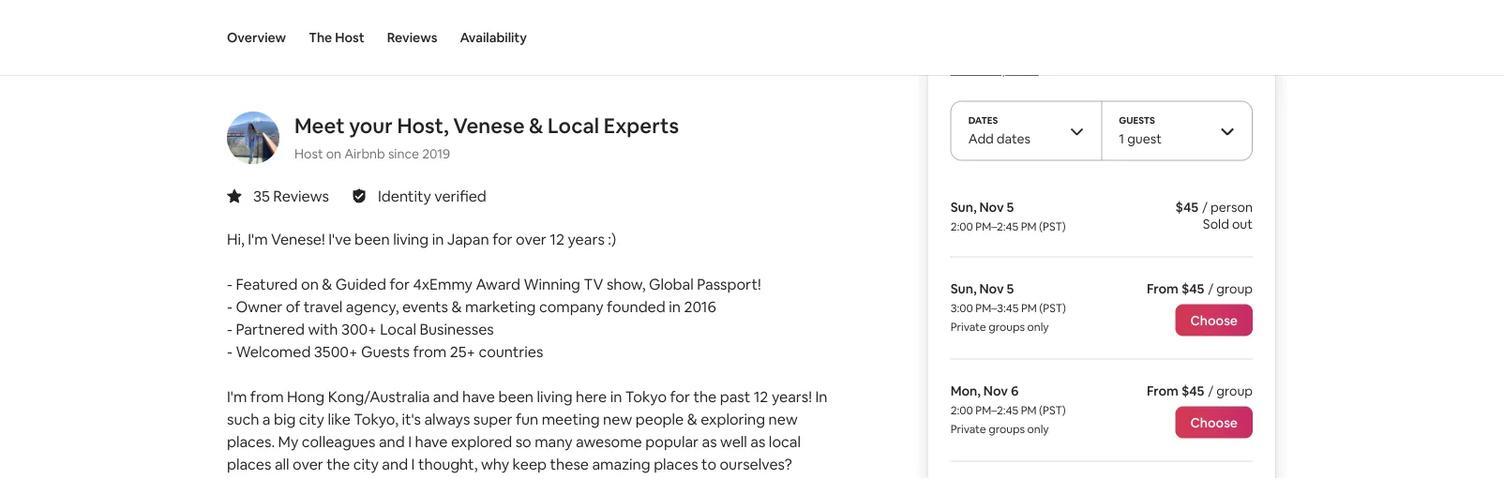 Task type: vqa. For each thing, say whether or not it's contained in the screenshot.
the 6
yes



Task type: describe. For each thing, give the bounding box(es) containing it.
places.
[[227, 432, 275, 451]]

colleagues
[[302, 432, 376, 451]]

pm inside sun, nov 5 2:00 pm–2:45 pm (pst)
[[1021, 219, 1037, 234]]

kong/australia
[[328, 387, 430, 406]]

nov for mon, nov 6
[[984, 382, 1008, 399]]

2019
[[422, 145, 450, 162]]

tokyo
[[626, 387, 667, 406]]

local
[[769, 432, 801, 451]]

1 vertical spatial i
[[411, 455, 415, 474]]

1 vertical spatial the
[[327, 455, 350, 474]]

of
[[286, 297, 300, 316]]

all inside i'm from hong kong/australia and have been living here in tokyo for the past 12 years! in such a big city like tokyo, it's always super fun meeting new people & exploring new places. my colleagues and i have explored so many awesome popular as well as local places all over the city and i thought, why keep these amazing places to ourselves?
[[275, 455, 289, 474]]

events
[[402, 297, 448, 316]]

venese!
[[271, 229, 325, 249]]

keep
[[513, 455, 547, 474]]

owner
[[236, 297, 283, 316]]

0 vertical spatial and
[[433, 387, 459, 406]]

company
[[539, 297, 604, 316]]

choose link for mon, nov 6
[[1176, 407, 1253, 439]]

1 new from the left
[[603, 409, 632, 429]]

(pst) for sun, nov 5
[[1040, 301, 1067, 315]]

the
[[309, 29, 332, 46]]

i'm from hong kong/australia and have been living here in tokyo for the past 12 years! in such a big city like tokyo, it's always super fun meeting new people & exploring new places. my colleagues and i have explored so many awesome popular as well as local places all over the city and i thought, why keep these amazing places to ourselves?
[[227, 387, 828, 474]]

from for mon, nov 6
[[1147, 382, 1179, 399]]

0 horizontal spatial been
[[355, 229, 390, 249]]

it's
[[402, 409, 421, 429]]

to
[[702, 455, 717, 474]]

hong
[[287, 387, 325, 406]]

your
[[349, 112, 393, 139]]

identity verified
[[378, 186, 487, 205]]

global
[[649, 274, 694, 294]]

living inside i'm from hong kong/australia and have been living here in tokyo for the past 12 years! in such a big city like tokyo, it's always super fun meeting new people & exploring new places. my colleagues and i have explored so many awesome popular as well as local places all over the city and i thought, why keep these amazing places to ourselves?
[[537, 387, 573, 406]]

such
[[227, 409, 259, 429]]

groups for 6
[[989, 422, 1025, 436]]

super
[[474, 409, 513, 429]]

fun
[[516, 409, 539, 429]]

0 vertical spatial the
[[694, 387, 717, 406]]

award
[[476, 274, 521, 294]]

1 vertical spatial have
[[415, 432, 448, 451]]

dates add dates
[[969, 114, 1031, 147]]

i've
[[329, 229, 351, 249]]

0 horizontal spatial living
[[393, 229, 429, 249]]

identity
[[378, 186, 431, 205]]

1 vertical spatial and
[[379, 432, 405, 451]]

6
[[1011, 382, 1019, 399]]

0 horizontal spatial 12
[[550, 229, 565, 249]]

group for 5
[[1217, 280, 1253, 297]]

:)
[[608, 229, 617, 249]]

many
[[535, 432, 573, 451]]

from $45 / group for 6
[[1147, 382, 1253, 399]]

awesome
[[576, 432, 642, 451]]

/ for 5
[[1209, 280, 1214, 297]]

people
[[636, 409, 684, 429]]

pm–3:45
[[976, 301, 1019, 315]]

so
[[516, 432, 532, 451]]

big
[[274, 409, 296, 429]]

& up travel
[[322, 274, 332, 294]]

these
[[550, 455, 589, 474]]

why
[[481, 455, 509, 474]]

groups for 5
[[989, 319, 1025, 334]]

countries
[[479, 342, 544, 361]]

1 vertical spatial city
[[353, 455, 379, 474]]

25+
[[450, 342, 476, 361]]

dates
[[997, 130, 1031, 147]]

exploring
[[701, 409, 766, 429]]

japan
[[447, 229, 489, 249]]

reviews button
[[387, 0, 438, 75]]

show
[[951, 61, 984, 78]]

private for sun,
[[951, 319, 987, 334]]

meet
[[295, 112, 345, 139]]

from inside i'm from hong kong/australia and have been living here in tokyo for the past 12 years! in such a big city like tokyo, it's always super fun meeting new people & exploring new places. my colleagues and i have explored so many awesome popular as well as local places all over the city and i thought, why keep these amazing places to ourselves?
[[250, 387, 284, 406]]

0 vertical spatial in
[[432, 229, 444, 249]]

marketing
[[465, 297, 536, 316]]

1 - from the top
[[227, 274, 233, 294]]

1 horizontal spatial have
[[463, 387, 495, 406]]

local inside meet your host, venese & local experts host on airbnb since 2019
[[548, 112, 599, 139]]

sold
[[1203, 215, 1230, 232]]

a
[[263, 409, 271, 429]]

thought,
[[418, 455, 478, 474]]

2 - from the top
[[227, 297, 233, 316]]

1 as from the left
[[702, 432, 717, 451]]

guests inside - featured on & guided for 4xemmy award winning tv show, global passport! - owner of travel agency, events & marketing company founded in 2016 - partnered with 300+ local businesses - welcomed 3500+ guests from 25+ countries
[[361, 342, 410, 361]]

0 vertical spatial i
[[408, 432, 412, 451]]

- featured on & guided for 4xemmy award winning tv show, global passport! - owner of travel agency, events & marketing company founded in 2016 - partnered with 300+ local businesses - welcomed 3500+ guests from 25+ countries
[[227, 274, 761, 361]]

for inside - featured on & guided for 4xemmy award winning tv show, global passport! - owner of travel agency, events & marketing company founded in 2016 - partnered with 300+ local businesses - welcomed 3500+ guests from 25+ countries
[[390, 274, 410, 294]]

& inside meet your host, venese & local experts host on airbnb since 2019
[[529, 112, 544, 139]]

with
[[308, 319, 338, 339]]

always
[[424, 409, 470, 429]]

availability button
[[460, 0, 527, 75]]

meeting
[[542, 409, 600, 429]]

partnered
[[236, 319, 305, 339]]

local inside - featured on & guided for 4xemmy award winning tv show, global passport! - owner of travel agency, events & marketing company founded in 2016 - partnered with 300+ local businesses - welcomed 3500+ guests from 25+ countries
[[380, 319, 416, 339]]

on inside meet your host, venese & local experts host on airbnb since 2019
[[326, 145, 342, 162]]

mon, nov 6 2:00 pm–2:45 pm (pst) private groups only
[[951, 382, 1066, 436]]

$45 / person sold out
[[1176, 198, 1253, 232]]

businesses
[[420, 319, 494, 339]]

0 vertical spatial city
[[299, 409, 325, 429]]

overview
[[227, 29, 286, 46]]

1 vertical spatial reviews
[[273, 186, 329, 205]]

pm for sun, nov 5
[[1022, 301, 1037, 315]]

0 vertical spatial for
[[493, 229, 513, 249]]

mon,
[[951, 382, 981, 399]]

from inside - featured on & guided for 4xemmy award winning tv show, global passport! - owner of travel agency, events & marketing company founded in 2016 - partnered with 300+ local businesses - welcomed 3500+ guests from 25+ countries
[[413, 342, 447, 361]]

2 vertical spatial and
[[382, 455, 408, 474]]

show all prices
[[951, 61, 1039, 78]]

in inside i'm from hong kong/australia and have been living here in tokyo for the past 12 years! in such a big city like tokyo, it's always super fun meeting new people & exploring new places. my colleagues and i have explored so many awesome popular as well as local places all over the city and i thought, why keep these amazing places to ourselves?
[[610, 387, 622, 406]]

(pst) inside sun, nov 5 2:00 pm–2:45 pm (pst)
[[1040, 219, 1066, 234]]

out
[[1233, 215, 1253, 232]]

airbnb
[[344, 145, 385, 162]]

dates
[[969, 114, 998, 127]]

4 - from the top
[[227, 342, 233, 361]]

show,
[[607, 274, 646, 294]]

2016
[[684, 297, 717, 316]]

5 for sun, nov 5 2:00 pm–2:45 pm (pst)
[[1007, 198, 1014, 215]]

pm–2:45 for 6
[[976, 403, 1019, 417]]

host inside button
[[335, 29, 365, 46]]

years
[[568, 229, 605, 249]]

5 for sun, nov 5 3:00 pm–3:45 pm (pst) private groups only
[[1007, 280, 1014, 297]]

travel
[[304, 297, 343, 316]]

host,
[[397, 112, 449, 139]]

person
[[1211, 198, 1253, 215]]

$45 for 6
[[1182, 382, 1205, 399]]

overview button
[[227, 0, 286, 75]]

hi, i'm venese! i've been living in japan for over 12 years :)
[[227, 229, 617, 249]]

35 reviews
[[253, 186, 329, 205]]

explored
[[451, 432, 512, 451]]

years!
[[772, 387, 812, 406]]

add
[[969, 130, 994, 147]]

$45 for 5
[[1182, 280, 1205, 297]]



Task type: locate. For each thing, give the bounding box(es) containing it.
for right japan at the left
[[493, 229, 513, 249]]

0 vertical spatial /
[[1203, 198, 1208, 215]]

on up travel
[[301, 274, 319, 294]]

been inside i'm from hong kong/australia and have been living here in tokyo for the past 12 years! in such a big city like tokyo, it's always super fun meeting new people & exploring new places. my colleagues and i have explored so many awesome popular as well as local places all over the city and i thought, why keep these amazing places to ourselves?
[[499, 387, 534, 406]]

0 horizontal spatial i'm
[[227, 387, 247, 406]]

0 horizontal spatial city
[[299, 409, 325, 429]]

in inside - featured on & guided for 4xemmy award winning tv show, global passport! - owner of travel agency, events & marketing company founded in 2016 - partnered with 300+ local businesses - welcomed 3500+ guests from 25+ countries
[[669, 297, 681, 316]]

past
[[720, 387, 751, 406]]

from $45 / group for 5
[[1147, 280, 1253, 297]]

0 horizontal spatial host
[[295, 145, 323, 162]]

popular
[[646, 432, 699, 451]]

amazing
[[592, 455, 651, 474]]

1 private from the top
[[951, 319, 987, 334]]

guests inside guests 1 guest
[[1120, 114, 1156, 127]]

sun, for sun, nov 5 3:00 pm–3:45 pm (pst) private groups only
[[951, 280, 977, 297]]

0 vertical spatial guests
[[1120, 114, 1156, 127]]

have down always
[[415, 432, 448, 451]]

groups inside mon, nov 6 2:00 pm–2:45 pm (pst) private groups only
[[989, 422, 1025, 436]]

local left the experts
[[548, 112, 599, 139]]

1
[[1120, 130, 1125, 147]]

1 vertical spatial /
[[1209, 280, 1214, 297]]

the down colleagues at the bottom
[[327, 455, 350, 474]]

i'm up such
[[227, 387, 247, 406]]

0 vertical spatial have
[[463, 387, 495, 406]]

private inside mon, nov 6 2:00 pm–2:45 pm (pst) private groups only
[[951, 422, 987, 436]]

choose for 6
[[1191, 414, 1238, 431]]

0 horizontal spatial local
[[380, 319, 416, 339]]

2 vertical spatial in
[[610, 387, 622, 406]]

0 horizontal spatial on
[[301, 274, 319, 294]]

12 left years
[[550, 229, 565, 249]]

1 vertical spatial host
[[295, 145, 323, 162]]

pm–2:45 down 6
[[976, 403, 1019, 417]]

1 horizontal spatial guests
[[1120, 114, 1156, 127]]

as up to
[[702, 432, 717, 451]]

in right here on the left
[[610, 387, 622, 406]]

0 vertical spatial over
[[516, 229, 547, 249]]

nov down add
[[980, 198, 1004, 215]]

been up fun
[[499, 387, 534, 406]]

here
[[576, 387, 607, 406]]

new up local
[[769, 409, 798, 429]]

guests up the guest
[[1120, 114, 1156, 127]]

1 choose from the top
[[1191, 312, 1238, 329]]

1 vertical spatial in
[[669, 297, 681, 316]]

nov for sun, nov 5
[[980, 280, 1004, 297]]

pm–2:45 inside sun, nov 5 2:00 pm–2:45 pm (pst)
[[976, 219, 1019, 234]]

3 pm from the top
[[1021, 403, 1037, 417]]

as up ourselves? on the bottom of page
[[751, 432, 766, 451]]

host
[[335, 29, 365, 46], [295, 145, 323, 162]]

& up businesses
[[452, 297, 462, 316]]

groups inside sun, nov 5 3:00 pm–3:45 pm (pst) private groups only
[[989, 319, 1025, 334]]

prices
[[1003, 61, 1039, 78]]

host right the
[[335, 29, 365, 46]]

on inside - featured on & guided for 4xemmy award winning tv show, global passport! - owner of travel agency, events & marketing company founded in 2016 - partnered with 300+ local businesses - welcomed 3500+ guests from 25+ countries
[[301, 274, 319, 294]]

2:00 inside sun, nov 5 2:00 pm–2:45 pm (pst)
[[951, 219, 974, 234]]

local
[[548, 112, 599, 139], [380, 319, 416, 339]]

over down the my
[[293, 455, 323, 474]]

choose
[[1191, 312, 1238, 329], [1191, 414, 1238, 431]]

4xemmy
[[413, 274, 473, 294]]

1 only from the top
[[1028, 319, 1049, 334]]

i'm right hi,
[[248, 229, 268, 249]]

1 horizontal spatial been
[[499, 387, 534, 406]]

only inside mon, nov 6 2:00 pm–2:45 pm (pst) private groups only
[[1028, 422, 1049, 436]]

learn more about the host, venese & local experts. image
[[227, 112, 280, 164], [227, 112, 280, 164]]

0 vertical spatial i'm
[[248, 229, 268, 249]]

pm inside sun, nov 5 3:00 pm–3:45 pm (pst) private groups only
[[1022, 301, 1037, 315]]

/ for 6
[[1209, 382, 1214, 399]]

1 (pst) from the top
[[1040, 219, 1066, 234]]

5 down dates
[[1007, 198, 1014, 215]]

sun,
[[951, 198, 977, 215], [951, 280, 977, 297]]

the left past
[[694, 387, 717, 406]]

from left 25+
[[413, 342, 447, 361]]

meet your host, venese & local experts host on airbnb since 2019
[[295, 112, 679, 162]]

1 places from the left
[[227, 455, 272, 474]]

1 horizontal spatial the
[[694, 387, 717, 406]]

private down mon,
[[951, 422, 987, 436]]

have up super in the left bottom of the page
[[463, 387, 495, 406]]

the host
[[309, 29, 365, 46]]

only
[[1028, 319, 1049, 334], [1028, 422, 1049, 436]]

0 vertical spatial (pst)
[[1040, 219, 1066, 234]]

3 - from the top
[[227, 319, 233, 339]]

2 choose from the top
[[1191, 414, 1238, 431]]

2 only from the top
[[1028, 422, 1049, 436]]

1 horizontal spatial from
[[413, 342, 447, 361]]

3 (pst) from the top
[[1040, 403, 1066, 417]]

2 choose link from the top
[[1176, 407, 1253, 439]]

living down identity
[[393, 229, 429, 249]]

from
[[1147, 280, 1179, 297], [1147, 382, 1179, 399]]

12 inside i'm from hong kong/australia and have been living here in tokyo for the past 12 years! in such a big city like tokyo, it's always super fun meeting new people & exploring new places. my colleagues and i have explored so many awesome popular as well as local places all over the city and i thought, why keep these amazing places to ourselves?
[[754, 387, 769, 406]]

1 vertical spatial 5
[[1007, 280, 1014, 297]]

12 right past
[[754, 387, 769, 406]]

1 pm–2:45 from the top
[[976, 219, 1019, 234]]

1 vertical spatial groups
[[989, 422, 1025, 436]]

nov
[[980, 198, 1004, 215], [980, 280, 1004, 297], [984, 382, 1008, 399]]

over inside i'm from hong kong/australia and have been living here in tokyo for the past 12 years! in such a big city like tokyo, it's always super fun meeting new people & exploring new places. my colleagues and i have explored so many awesome popular as well as local places all over the city and i thought, why keep these amazing places to ourselves?
[[293, 455, 323, 474]]

0 vertical spatial $45
[[1176, 198, 1199, 215]]

i'm inside i'm from hong kong/australia and have been living here in tokyo for the past 12 years! in such a big city like tokyo, it's always super fun meeting new people & exploring new places. my colleagues and i have explored so many awesome popular as well as local places all over the city and i thought, why keep these amazing places to ourselves?
[[227, 387, 247, 406]]

2 sun, from the top
[[951, 280, 977, 297]]

1 horizontal spatial local
[[548, 112, 599, 139]]

1 2:00 from the top
[[951, 219, 974, 234]]

1 choose link from the top
[[1176, 304, 1253, 336]]

(pst) for mon, nov 6
[[1040, 403, 1066, 417]]

2:00 for mon,
[[951, 403, 974, 417]]

2 vertical spatial for
[[670, 387, 690, 406]]

1 vertical spatial sun,
[[951, 280, 977, 297]]

1 horizontal spatial all
[[987, 61, 1000, 78]]

guests
[[1120, 114, 1156, 127], [361, 342, 410, 361]]

2 private from the top
[[951, 422, 987, 436]]

1 5 from the top
[[1007, 198, 1014, 215]]

2 group from the top
[[1217, 382, 1253, 399]]

reviews
[[387, 29, 438, 46], [273, 186, 329, 205]]

- left the owner
[[227, 297, 233, 316]]

private down 3:00
[[951, 319, 987, 334]]

1 vertical spatial choose link
[[1176, 407, 1253, 439]]

and
[[433, 387, 459, 406], [379, 432, 405, 451], [382, 455, 408, 474]]

$45
[[1176, 198, 1199, 215], [1182, 280, 1205, 297], [1182, 382, 1205, 399]]

0 horizontal spatial in
[[432, 229, 444, 249]]

on left airbnb
[[326, 145, 342, 162]]

2 vertical spatial /
[[1209, 382, 1214, 399]]

2:00
[[951, 219, 974, 234], [951, 403, 974, 417]]

2:00 up 3:00
[[951, 219, 974, 234]]

hi,
[[227, 229, 245, 249]]

0 horizontal spatial the
[[327, 455, 350, 474]]

1 vertical spatial only
[[1028, 422, 1049, 436]]

2 pm from the top
[[1022, 301, 1037, 315]]

1 vertical spatial (pst)
[[1040, 301, 1067, 315]]

groups
[[989, 319, 1025, 334], [989, 422, 1025, 436]]

2 vertical spatial nov
[[984, 382, 1008, 399]]

from up "a" on the bottom of page
[[250, 387, 284, 406]]

groups down 6
[[989, 422, 1025, 436]]

sun, nov 5 2:00 pm–2:45 pm (pst)
[[951, 198, 1066, 234]]

1 from $45 / group from the top
[[1147, 280, 1253, 297]]

2 groups from the top
[[989, 422, 1025, 436]]

1 vertical spatial 12
[[754, 387, 769, 406]]

35
[[253, 186, 270, 205]]

nov left 6
[[984, 382, 1008, 399]]

& up the "popular"
[[687, 409, 698, 429]]

1 vertical spatial $45
[[1182, 280, 1205, 297]]

2 horizontal spatial in
[[669, 297, 681, 316]]

private inside sun, nov 5 3:00 pm–3:45 pm (pst) private groups only
[[951, 319, 987, 334]]

sun, inside sun, nov 5 2:00 pm–2:45 pm (pst)
[[951, 198, 977, 215]]

1 horizontal spatial reviews
[[387, 29, 438, 46]]

2 new from the left
[[769, 409, 798, 429]]

city down hong
[[299, 409, 325, 429]]

been
[[355, 229, 390, 249], [499, 387, 534, 406]]

0 horizontal spatial for
[[390, 274, 410, 294]]

3:00
[[951, 301, 974, 315]]

city down colleagues at the bottom
[[353, 455, 379, 474]]

2 vertical spatial pm
[[1021, 403, 1037, 417]]

in
[[816, 387, 828, 406]]

private for mon,
[[951, 422, 987, 436]]

been right i've at the left of the page
[[355, 229, 390, 249]]

2:00 down mon,
[[951, 403, 974, 417]]

0 vertical spatial nov
[[980, 198, 1004, 215]]

- left featured in the bottom of the page
[[227, 274, 233, 294]]

guest
[[1128, 130, 1162, 147]]

sun, nov 5 3:00 pm–3:45 pm (pst) private groups only
[[951, 280, 1067, 334]]

1 groups from the top
[[989, 319, 1025, 334]]

pm–2:45 for 5
[[976, 219, 1019, 234]]

1 vertical spatial from
[[1147, 382, 1179, 399]]

from for sun, nov 5
[[1147, 280, 1179, 297]]

1 vertical spatial 2:00
[[951, 403, 974, 417]]

and up always
[[433, 387, 459, 406]]

guests 1 guest
[[1120, 114, 1162, 147]]

2 from $45 / group from the top
[[1147, 382, 1253, 399]]

in down global
[[669, 297, 681, 316]]

&
[[529, 112, 544, 139], [322, 274, 332, 294], [452, 297, 462, 316], [687, 409, 698, 429]]

2:00 inside mon, nov 6 2:00 pm–2:45 pm (pst) private groups only
[[951, 403, 974, 417]]

0 vertical spatial all
[[987, 61, 1000, 78]]

pm inside mon, nov 6 2:00 pm–2:45 pm (pst) private groups only
[[1021, 403, 1037, 417]]

2 places from the left
[[654, 455, 699, 474]]

sun, up 3:00
[[951, 280, 977, 297]]

& inside i'm from hong kong/australia and have been living here in tokyo for the past 12 years! in such a big city like tokyo, it's always super fun meeting new people & exploring new places. my colleagues and i have explored so many awesome popular as well as local places all over the city and i thought, why keep these amazing places to ourselves?
[[687, 409, 698, 429]]

as
[[702, 432, 717, 451], [751, 432, 766, 451]]

0 vertical spatial host
[[335, 29, 365, 46]]

0 horizontal spatial places
[[227, 455, 272, 474]]

group
[[1217, 280, 1253, 297], [1217, 382, 1253, 399]]

choose link
[[1176, 304, 1253, 336], [1176, 407, 1253, 439]]

1 horizontal spatial for
[[493, 229, 513, 249]]

on
[[326, 145, 342, 162], [301, 274, 319, 294]]

300+
[[341, 319, 377, 339]]

places down the "popular"
[[654, 455, 699, 474]]

i down it's
[[408, 432, 412, 451]]

nov up pm–3:45
[[980, 280, 1004, 297]]

0 vertical spatial living
[[393, 229, 429, 249]]

2 vertical spatial $45
[[1182, 382, 1205, 399]]

agency,
[[346, 297, 399, 316]]

0 vertical spatial sun,
[[951, 198, 977, 215]]

0 vertical spatial pm–2:45
[[976, 219, 1019, 234]]

guests down the 300+
[[361, 342, 410, 361]]

new up awesome
[[603, 409, 632, 429]]

1 horizontal spatial i'm
[[248, 229, 268, 249]]

2 (pst) from the top
[[1040, 301, 1067, 315]]

and down it's
[[382, 455, 408, 474]]

like
[[328, 409, 351, 429]]

5 inside sun, nov 5 3:00 pm–3:45 pm (pst) private groups only
[[1007, 280, 1014, 297]]

nov inside mon, nov 6 2:00 pm–2:45 pm (pst) private groups only
[[984, 382, 1008, 399]]

0 vertical spatial choose
[[1191, 312, 1238, 329]]

pm for mon, nov 6
[[1021, 403, 1037, 417]]

2 from from the top
[[1147, 382, 1179, 399]]

2 2:00 from the top
[[951, 403, 974, 417]]

pm–2:45 inside mon, nov 6 2:00 pm–2:45 pm (pst) private groups only
[[976, 403, 1019, 417]]

group for 6
[[1217, 382, 1253, 399]]

0 vertical spatial reviews
[[387, 29, 438, 46]]

well
[[721, 432, 748, 451]]

1 vertical spatial guests
[[361, 342, 410, 361]]

1 from from the top
[[1147, 280, 1179, 297]]

/ inside the $45 / person sold out
[[1203, 198, 1208, 215]]

1 vertical spatial private
[[951, 422, 987, 436]]

1 vertical spatial all
[[275, 455, 289, 474]]

0 vertical spatial from
[[1147, 280, 1179, 297]]

i left the thought,
[[411, 455, 415, 474]]

1 horizontal spatial living
[[537, 387, 573, 406]]

2 horizontal spatial for
[[670, 387, 690, 406]]

(pst) inside sun, nov 5 3:00 pm–3:45 pm (pst) private groups only
[[1040, 301, 1067, 315]]

all down the my
[[275, 455, 289, 474]]

show all prices button
[[951, 61, 1039, 78]]

my
[[278, 432, 299, 451]]

0 horizontal spatial all
[[275, 455, 289, 474]]

1 vertical spatial group
[[1217, 382, 1253, 399]]

1 vertical spatial from $45 / group
[[1147, 382, 1253, 399]]

1 vertical spatial choose
[[1191, 414, 1238, 431]]

city
[[299, 409, 325, 429], [353, 455, 379, 474]]

reviews right the host
[[387, 29, 438, 46]]

from $45 / group
[[1147, 280, 1253, 297], [1147, 382, 1253, 399]]

sun, inside sun, nov 5 3:00 pm–3:45 pm (pst) private groups only
[[951, 280, 977, 297]]

1 horizontal spatial places
[[654, 455, 699, 474]]

1 vertical spatial from
[[250, 387, 284, 406]]

sun, for sun, nov 5 2:00 pm–2:45 pm (pst)
[[951, 198, 977, 215]]

for up the people
[[670, 387, 690, 406]]

the
[[694, 387, 717, 406], [327, 455, 350, 474]]

experts
[[604, 112, 679, 139]]

$45 inside the $45 / person sold out
[[1176, 198, 1199, 215]]

since
[[388, 145, 419, 162]]

choose link for sun, nov 5
[[1176, 304, 1253, 336]]

in
[[432, 229, 444, 249], [669, 297, 681, 316], [610, 387, 622, 406]]

local down agency,
[[380, 319, 416, 339]]

groups down pm–3:45
[[989, 319, 1025, 334]]

verified
[[435, 186, 487, 205]]

only inside sun, nov 5 3:00 pm–3:45 pm (pst) private groups only
[[1028, 319, 1049, 334]]

0 horizontal spatial over
[[293, 455, 323, 474]]

1 vertical spatial for
[[390, 274, 410, 294]]

nov inside sun, nov 5 2:00 pm–2:45 pm (pst)
[[980, 198, 1004, 215]]

reviews right 35
[[273, 186, 329, 205]]

0 vertical spatial from
[[413, 342, 447, 361]]

over up winning
[[516, 229, 547, 249]]

living up meeting
[[537, 387, 573, 406]]

0 horizontal spatial guests
[[361, 342, 410, 361]]

0 vertical spatial 5
[[1007, 198, 1014, 215]]

0 vertical spatial 2:00
[[951, 219, 974, 234]]

places down the places.
[[227, 455, 272, 474]]

5 inside sun, nov 5 2:00 pm–2:45 pm (pst)
[[1007, 198, 1014, 215]]

for up events at the left bottom of the page
[[390, 274, 410, 294]]

pm–2:45 up sun, nov 5 3:00 pm–3:45 pm (pst) private groups only
[[976, 219, 1019, 234]]

ourselves?
[[720, 455, 792, 474]]

in left japan at the left
[[432, 229, 444, 249]]

(pst) inside mon, nov 6 2:00 pm–2:45 pm (pst) private groups only
[[1040, 403, 1066, 417]]

only for 6
[[1028, 422, 1049, 436]]

i
[[408, 432, 412, 451], [411, 455, 415, 474]]

availability
[[460, 29, 527, 46]]

1 horizontal spatial over
[[516, 229, 547, 249]]

all
[[987, 61, 1000, 78], [275, 455, 289, 474]]

1 vertical spatial on
[[301, 274, 319, 294]]

12
[[550, 229, 565, 249], [754, 387, 769, 406]]

1 horizontal spatial in
[[610, 387, 622, 406]]

all right show on the top of page
[[987, 61, 1000, 78]]

featured
[[236, 274, 298, 294]]

1 vertical spatial nov
[[980, 280, 1004, 297]]

0 vertical spatial choose link
[[1176, 304, 1253, 336]]

1 horizontal spatial on
[[326, 145, 342, 162]]

1 horizontal spatial city
[[353, 455, 379, 474]]

nov inside sun, nov 5 3:00 pm–3:45 pm (pst) private groups only
[[980, 280, 1004, 297]]

1 sun, from the top
[[951, 198, 977, 215]]

& right venese
[[529, 112, 544, 139]]

winning
[[524, 274, 581, 294]]

2 as from the left
[[751, 432, 766, 451]]

pm
[[1021, 219, 1037, 234], [1022, 301, 1037, 315], [1021, 403, 1037, 417]]

sun, down add
[[951, 198, 977, 215]]

(pst)
[[1040, 219, 1066, 234], [1040, 301, 1067, 315], [1040, 403, 1066, 417]]

0 vertical spatial pm
[[1021, 219, 1037, 234]]

0 horizontal spatial from
[[250, 387, 284, 406]]

2 pm–2:45 from the top
[[976, 403, 1019, 417]]

0 horizontal spatial as
[[702, 432, 717, 451]]

1 vertical spatial living
[[537, 387, 573, 406]]

- left partnered
[[227, 319, 233, 339]]

- left welcomed
[[227, 342, 233, 361]]

2 5 from the top
[[1007, 280, 1014, 297]]

2:00 for sun,
[[951, 219, 974, 234]]

founded
[[607, 297, 666, 316]]

guided
[[336, 274, 386, 294]]

1 pm from the top
[[1021, 219, 1037, 234]]

choose for 5
[[1191, 312, 1238, 329]]

0 horizontal spatial new
[[603, 409, 632, 429]]

1 vertical spatial i'm
[[227, 387, 247, 406]]

places
[[227, 455, 272, 474], [654, 455, 699, 474]]

private
[[951, 319, 987, 334], [951, 422, 987, 436]]

2 vertical spatial (pst)
[[1040, 403, 1066, 417]]

for inside i'm from hong kong/australia and have been living here in tokyo for the past 12 years! in such a big city like tokyo, it's always super fun meeting new people & exploring new places. my colleagues and i have explored so many awesome popular as well as local places all over the city and i thought, why keep these amazing places to ourselves?
[[670, 387, 690, 406]]

5
[[1007, 198, 1014, 215], [1007, 280, 1014, 297]]

1 group from the top
[[1217, 280, 1253, 297]]

only for 5
[[1028, 319, 1049, 334]]

0 vertical spatial on
[[326, 145, 342, 162]]

5 up pm–3:45
[[1007, 280, 1014, 297]]

welcomed
[[236, 342, 311, 361]]

host inside meet your host, venese & local experts host on airbnb since 2019
[[295, 145, 323, 162]]

host down meet at the top of the page
[[295, 145, 323, 162]]

and down "tokyo," on the bottom left of page
[[379, 432, 405, 451]]



